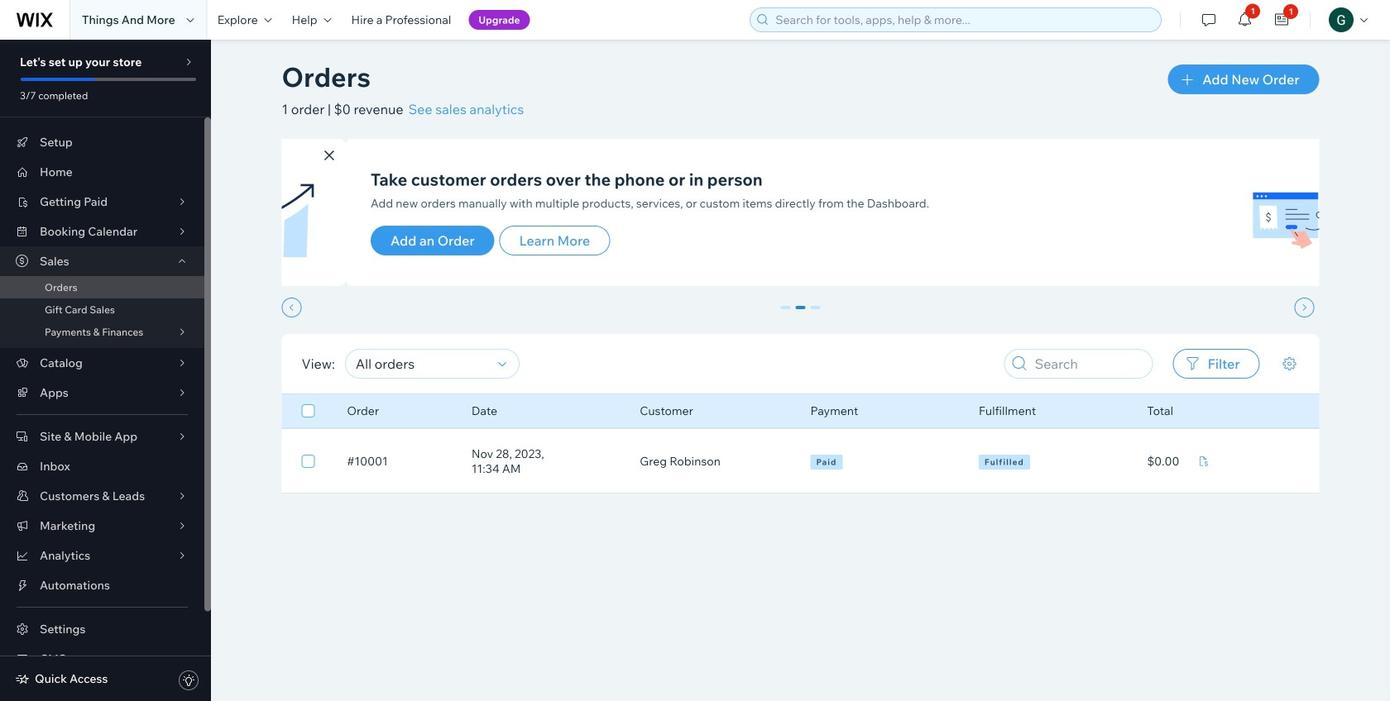 Task type: describe. For each thing, give the bounding box(es) containing it.
Search field
[[1030, 350, 1147, 378]]



Task type: vqa. For each thing, say whether or not it's contained in the screenshot.
Unsaved view field
yes



Task type: locate. For each thing, give the bounding box(es) containing it.
None checkbox
[[302, 401, 315, 421], [302, 452, 315, 472], [302, 401, 315, 421], [302, 452, 315, 472]]

Unsaved view field
[[351, 350, 493, 378]]

take customer orders over the phone or in person image
[[1199, 159, 1306, 266]]

Search for tools, apps, help & more... field
[[771, 8, 1156, 31]]

sidebar element
[[0, 40, 211, 702]]



